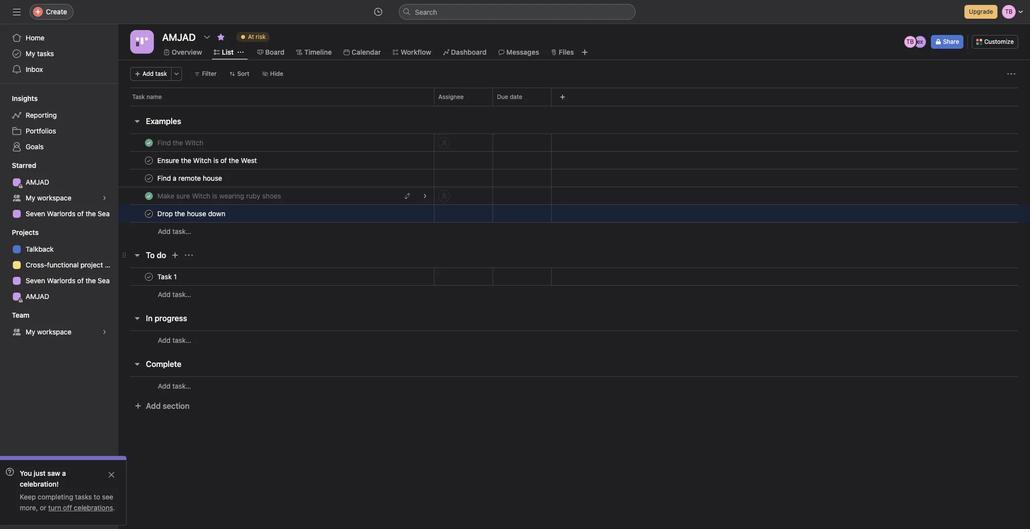 Task type: describe. For each thing, give the bounding box(es) containing it.
drop the house down cell
[[118, 205, 434, 223]]

completed image for task 1 text box
[[143, 271, 155, 283]]

assignee
[[438, 93, 464, 101]]

upgrade
[[969, 8, 993, 15]]

the for talkback
[[86, 277, 96, 285]]

add task
[[143, 70, 167, 77]]

see details, my workspace image
[[102, 195, 108, 201]]

goals
[[26, 143, 44, 151]]

to
[[146, 251, 155, 260]]

.
[[113, 504, 115, 512]]

Task 1 text field
[[155, 272, 180, 282]]

amjad for amjad 'link' inside projects element
[[26, 292, 49, 301]]

home link
[[6, 30, 112, 46]]

celebrations
[[74, 504, 113, 512]]

customize button
[[972, 35, 1018, 49]]

row containing task name
[[118, 88, 1030, 106]]

completed checkbox for drop the house down text box
[[143, 208, 155, 220]]

completed image for find a remote house text box
[[143, 172, 155, 184]]

seven for talkback
[[26, 277, 45, 285]]

timeline
[[304, 48, 332, 56]]

customize
[[984, 38, 1014, 45]]

sort button
[[225, 67, 254, 81]]

add a task to this section image
[[171, 252, 179, 259]]

warlords for amjad
[[47, 210, 75, 218]]

create button
[[30, 4, 73, 20]]

global element
[[0, 24, 118, 83]]

amjad link inside projects element
[[6, 289, 112, 305]]

celebration!
[[20, 480, 59, 489]]

seven warlords of the sea for talkback
[[26, 277, 110, 285]]

add section button
[[130, 397, 194, 415]]

timeline link
[[296, 47, 332, 58]]

reporting
[[26, 111, 57, 119]]

completing
[[38, 493, 73, 502]]

add for add task… button within the header examples tree grid
[[158, 227, 171, 236]]

workspace for see details, my workspace image
[[37, 328, 71, 336]]

my for see details, my workspace image
[[26, 328, 35, 336]]

my tasks link
[[6, 46, 112, 62]]

starred element
[[0, 157, 118, 224]]

share
[[943, 38, 959, 45]]

overview
[[172, 48, 202, 56]]

home
[[26, 34, 45, 42]]

completed image for make sure witch is wearing ruby shoes text field
[[143, 190, 155, 202]]

see
[[102, 493, 113, 502]]

move tasks between sections image for make sure witch is wearing ruby shoes cell
[[404, 193, 410, 199]]

turn off celebrations button
[[48, 504, 113, 512]]

progress
[[155, 314, 187, 323]]

hide
[[270, 70, 283, 77]]

amjad link inside starred element
[[6, 175, 112, 190]]

make sure witch is wearing ruby shoes cell
[[118, 187, 434, 205]]

board image
[[136, 36, 148, 48]]

of for talkback
[[77, 277, 84, 285]]

1 collapse task list for this section image from the top
[[133, 252, 141, 259]]

in progress button
[[146, 310, 187, 327]]

starred button
[[0, 161, 36, 171]]

turn off celebrations .
[[48, 504, 115, 512]]

dashboard link
[[443, 47, 487, 58]]

or
[[40, 504, 46, 512]]

history image
[[374, 8, 382, 16]]

seven warlords of the sea for amjad
[[26, 210, 110, 218]]

sort
[[237, 70, 249, 77]]

completed checkbox for make sure witch is wearing ruby shoes text field
[[143, 190, 155, 202]]

close image
[[108, 471, 115, 479]]

details image for 'drop the house down' 'cell'
[[422, 211, 428, 217]]

add task… button inside 'header to do' tree grid
[[158, 289, 191, 300]]

section
[[163, 402, 190, 411]]

task
[[155, 70, 167, 77]]

Find the Witch text field
[[155, 138, 206, 148]]

files
[[559, 48, 574, 56]]

add task… for first add task… button from the bottom
[[158, 382, 191, 390]]

task… inside header examples tree grid
[[172, 227, 191, 236]]

workflow link
[[393, 47, 431, 58]]

show options image
[[203, 33, 211, 41]]

invite button
[[9, 508, 52, 526]]

1 add task… row from the top
[[118, 222, 1030, 241]]

date
[[510, 93, 522, 101]]

amjad for amjad 'link' inside the starred element
[[26, 178, 49, 186]]

list
[[222, 48, 234, 56]]

messages
[[506, 48, 539, 56]]

overview link
[[164, 47, 202, 58]]

add task button
[[130, 67, 171, 81]]

due
[[497, 93, 508, 101]]

task
[[132, 93, 145, 101]]

collapse task list for this section image for complete
[[133, 360, 141, 368]]

complete
[[146, 360, 181, 369]]

talkback
[[26, 245, 54, 253]]

tb
[[906, 38, 914, 45]]

upgrade button
[[965, 5, 998, 19]]

my workspace for see details, my workspace icon at the top left
[[26, 194, 71, 202]]

add section
[[146, 402, 190, 411]]

saw
[[47, 469, 60, 478]]

more,
[[20, 504, 38, 512]]

the for amjad
[[86, 210, 96, 218]]

off
[[63, 504, 72, 512]]

4 task… from the top
[[172, 382, 191, 390]]

collapse task list for this section image for examples
[[133, 117, 141, 125]]

list link
[[214, 47, 234, 58]]

my for see details, my workspace icon at the top left
[[26, 194, 35, 202]]

in
[[146, 314, 153, 323]]

dashboard
[[451, 48, 487, 56]]

3 add task… button from the top
[[158, 335, 191, 346]]

a
[[62, 469, 66, 478]]

projects
[[12, 228, 39, 237]]

task… inside 'header to do' tree grid
[[172, 290, 191, 299]]

completed checkbox for find the witch text box
[[143, 137, 155, 149]]

you just saw a celebration!
[[20, 469, 66, 489]]

insights button
[[0, 94, 38, 104]]

risk
[[256, 33, 266, 40]]

my workspace link for see details, my workspace icon at the top left
[[6, 190, 112, 206]]

starred
[[12, 161, 36, 170]]

3 task… from the top
[[172, 336, 191, 344]]

add task… for add task… button within the header examples tree grid
[[158, 227, 191, 236]]

my workspace for see details, my workspace image
[[26, 328, 71, 336]]

remove from starred image
[[217, 33, 225, 41]]

complete button
[[146, 356, 181, 373]]

completed image for find the witch text box
[[143, 137, 155, 149]]

portfolios
[[26, 127, 56, 135]]

calendar link
[[344, 47, 381, 58]]

completed checkbox for task 1 text box
[[143, 271, 155, 283]]

cross-functional project plan link
[[6, 257, 118, 273]]

turn
[[48, 504, 61, 512]]

team button
[[0, 311, 29, 321]]

sea for amjad
[[98, 210, 110, 218]]



Task type: locate. For each thing, give the bounding box(es) containing it.
None text field
[[160, 28, 198, 46]]

calendar
[[352, 48, 381, 56]]

1 vertical spatial my workspace link
[[6, 324, 112, 340]]

add for 3rd add task… button from the top
[[158, 336, 171, 344]]

Completed checkbox
[[143, 137, 155, 149], [143, 190, 155, 202]]

Completed checkbox
[[143, 155, 155, 166], [143, 172, 155, 184], [143, 208, 155, 220], [143, 271, 155, 283]]

to
[[94, 493, 100, 502]]

seven warlords of the sea link down functional
[[6, 273, 112, 289]]

add task… inside header examples tree grid
[[158, 227, 191, 236]]

add task… down the progress
[[158, 336, 191, 344]]

project
[[81, 261, 103, 269]]

seven down cross-
[[26, 277, 45, 285]]

2 amjad link from the top
[[6, 289, 112, 305]]

add tab image
[[581, 48, 589, 56]]

0 vertical spatial collapse task list for this section image
[[133, 252, 141, 259]]

3 completed checkbox from the top
[[143, 208, 155, 220]]

add down the in progress
[[158, 336, 171, 344]]

add task… up the add a task to this section icon
[[158, 227, 191, 236]]

tasks down home
[[37, 49, 54, 58]]

3 completed image from the top
[[143, 208, 155, 220]]

2 warlords from the top
[[47, 277, 75, 285]]

warlords up the talkback link
[[47, 210, 75, 218]]

warlords down cross-functional project plan link
[[47, 277, 75, 285]]

to do
[[146, 251, 166, 260]]

1 vertical spatial tasks
[[75, 493, 92, 502]]

1 vertical spatial seven warlords of the sea
[[26, 277, 110, 285]]

completed checkbox inside 'drop the house down' 'cell'
[[143, 208, 155, 220]]

add inside header examples tree grid
[[158, 227, 171, 236]]

insights element
[[0, 90, 118, 157]]

tab actions image
[[238, 49, 244, 55]]

the down project
[[86, 277, 96, 285]]

2 completed checkbox from the top
[[143, 172, 155, 184]]

files link
[[551, 47, 574, 58]]

insights
[[12, 94, 38, 103]]

my down team
[[26, 328, 35, 336]]

my down starred
[[26, 194, 35, 202]]

reporting link
[[6, 108, 112, 123]]

details image inside make sure witch is wearing ruby shoes cell
[[422, 193, 428, 199]]

my inside global element
[[26, 49, 35, 58]]

goals link
[[6, 139, 112, 155]]

0 vertical spatial move tasks between sections image
[[404, 193, 410, 199]]

Drop the house down text field
[[155, 209, 228, 219]]

add task… button up the add a task to this section icon
[[158, 226, 191, 237]]

the
[[86, 210, 96, 218], [86, 277, 96, 285]]

1 seven from the top
[[26, 210, 45, 218]]

hide button
[[258, 67, 288, 81]]

workspace for see details, my workspace icon at the top left
[[37, 194, 71, 202]]

seven
[[26, 210, 45, 218], [26, 277, 45, 285]]

collapse task list for this section image down task
[[133, 117, 141, 125]]

of inside starred element
[[77, 210, 84, 218]]

move tasks between sections image
[[404, 193, 410, 199], [404, 211, 410, 217]]

seven warlords of the sea link for talkback
[[6, 273, 112, 289]]

Search tasks, projects, and more text field
[[399, 4, 635, 20]]

seven warlords of the sea inside projects element
[[26, 277, 110, 285]]

2 my workspace link from the top
[[6, 324, 112, 340]]

add task… up section
[[158, 382, 191, 390]]

1 amjad link from the top
[[6, 175, 112, 190]]

1 vertical spatial amjad
[[26, 292, 49, 301]]

share button
[[931, 35, 964, 49]]

completed checkbox left find a remote house text box
[[143, 172, 155, 184]]

2 workspace from the top
[[37, 328, 71, 336]]

name
[[147, 93, 162, 101]]

seven for amjad
[[26, 210, 45, 218]]

1 the from the top
[[86, 210, 96, 218]]

2 task… from the top
[[172, 290, 191, 299]]

0 vertical spatial tasks
[[37, 49, 54, 58]]

completed image down the examples
[[143, 155, 155, 166]]

1 seven warlords of the sea from the top
[[26, 210, 110, 218]]

completed checkbox down the examples
[[143, 155, 155, 166]]

filter
[[202, 70, 217, 77]]

2 add task… from the top
[[158, 290, 191, 299]]

tasks
[[37, 49, 54, 58], [75, 493, 92, 502]]

completed image for drop the house down text box
[[143, 208, 155, 220]]

add inside add section button
[[146, 402, 161, 411]]

completed image inside 'task 1' cell
[[143, 271, 155, 283]]

collapse task list for this section image left in
[[133, 315, 141, 323]]

add task… button down task 1 text box
[[158, 289, 191, 300]]

the up the talkback link
[[86, 210, 96, 218]]

1 vertical spatial seven
[[26, 277, 45, 285]]

keep
[[20, 493, 36, 502]]

0 vertical spatial the
[[86, 210, 96, 218]]

1 move tasks between sections image from the top
[[404, 193, 410, 199]]

1 horizontal spatial tasks
[[75, 493, 92, 502]]

amjad link up teams element
[[6, 289, 112, 305]]

completed image up to at the top
[[143, 208, 155, 220]]

2 amjad from the top
[[26, 292, 49, 301]]

header examples tree grid
[[118, 134, 1030, 241]]

completed image
[[143, 137, 155, 149], [143, 190, 155, 202]]

amjad link down goals link at the left of page
[[6, 175, 112, 190]]

1 sea from the top
[[98, 210, 110, 218]]

seven up projects
[[26, 210, 45, 218]]

1 vertical spatial amjad link
[[6, 289, 112, 305]]

workspace
[[37, 194, 71, 202], [37, 328, 71, 336]]

add task… button down the progress
[[158, 335, 191, 346]]

0 horizontal spatial tasks
[[37, 49, 54, 58]]

my workspace
[[26, 194, 71, 202], [26, 328, 71, 336]]

add for add task… button in the 'header to do' tree grid
[[158, 290, 171, 299]]

completed image down the examples
[[143, 137, 155, 149]]

collapse task list for this section image left to at the top
[[133, 252, 141, 259]]

sea inside starred element
[[98, 210, 110, 218]]

of inside projects element
[[77, 277, 84, 285]]

my workspace inside starred element
[[26, 194, 71, 202]]

1 task… from the top
[[172, 227, 191, 236]]

workspace inside teams element
[[37, 328, 71, 336]]

add task… row
[[118, 222, 1030, 241], [118, 286, 1030, 304], [118, 331, 1030, 350], [118, 377, 1030, 396]]

2 my from the top
[[26, 194, 35, 202]]

workflow
[[401, 48, 431, 56]]

the inside starred element
[[86, 210, 96, 218]]

messages link
[[498, 47, 539, 58]]

amjad link
[[6, 175, 112, 190], [6, 289, 112, 305]]

4 add task… button from the top
[[158, 381, 191, 392]]

0 vertical spatial my workspace link
[[6, 190, 112, 206]]

ensure the witch is of the west cell
[[118, 151, 434, 170]]

invite
[[28, 512, 45, 521]]

collapse task list for this section image
[[133, 252, 141, 259], [133, 315, 141, 323]]

add left task
[[143, 70, 154, 77]]

my workspace down starred
[[26, 194, 71, 202]]

1 my from the top
[[26, 49, 35, 58]]

sea down plan
[[98, 277, 110, 285]]

1 details image from the top
[[422, 193, 428, 199]]

0 vertical spatial of
[[77, 210, 84, 218]]

2 completed image from the top
[[143, 172, 155, 184]]

my inside starred element
[[26, 194, 35, 202]]

3 my from the top
[[26, 328, 35, 336]]

task… down drop the house down text box
[[172, 227, 191, 236]]

1 completed image from the top
[[143, 137, 155, 149]]

my workspace link
[[6, 190, 112, 206], [6, 324, 112, 340]]

2 the from the top
[[86, 277, 96, 285]]

add for first add task… button from the bottom
[[158, 382, 171, 390]]

completed checkbox inside make sure witch is wearing ruby shoes cell
[[143, 190, 155, 202]]

cross-
[[26, 261, 47, 269]]

seven warlords of the sea inside starred element
[[26, 210, 110, 218]]

add field image
[[560, 94, 566, 100]]

add down task 1 text box
[[158, 290, 171, 299]]

Ensure the Witch is of the West text field
[[155, 156, 260, 165]]

2 seven warlords of the sea link from the top
[[6, 273, 112, 289]]

0 vertical spatial amjad link
[[6, 175, 112, 190]]

create
[[46, 7, 67, 16]]

examples button
[[146, 112, 181, 130]]

add left section
[[146, 402, 161, 411]]

1 vertical spatial sea
[[98, 277, 110, 285]]

completed checkbox down the examples
[[143, 137, 155, 149]]

1 vertical spatial my
[[26, 194, 35, 202]]

2 add task… row from the top
[[118, 286, 1030, 304]]

sea inside projects element
[[98, 277, 110, 285]]

1 add task… button from the top
[[158, 226, 191, 237]]

seven inside starred element
[[26, 210, 45, 218]]

add task… button
[[158, 226, 191, 237], [158, 289, 191, 300], [158, 335, 191, 346], [158, 381, 191, 392]]

do
[[157, 251, 166, 260]]

2 completed checkbox from the top
[[143, 190, 155, 202]]

completed image
[[143, 155, 155, 166], [143, 172, 155, 184], [143, 208, 155, 220], [143, 271, 155, 283]]

amjad up team
[[26, 292, 49, 301]]

tasks inside keep completing tasks to see more, or
[[75, 493, 92, 502]]

my tasks
[[26, 49, 54, 58]]

board
[[265, 48, 285, 56]]

my workspace link for see details, my workspace image
[[6, 324, 112, 340]]

task… down task 1 text box
[[172, 290, 191, 299]]

details image
[[422, 193, 428, 199], [422, 211, 428, 217]]

0 vertical spatial my workspace
[[26, 194, 71, 202]]

completed checkbox left task 1 text box
[[143, 271, 155, 283]]

collapse task list for this section image left "complete"
[[133, 360, 141, 368]]

filter button
[[190, 67, 221, 81]]

completed checkbox for find a remote house text box
[[143, 172, 155, 184]]

sea down see details, my workspace icon at the top left
[[98, 210, 110, 218]]

2 collapse task list for this section image from the top
[[133, 315, 141, 323]]

0 vertical spatial sea
[[98, 210, 110, 218]]

amjad inside projects element
[[26, 292, 49, 301]]

projects element
[[0, 224, 118, 307]]

2 collapse task list for this section image from the top
[[133, 360, 141, 368]]

at risk button
[[232, 30, 274, 44]]

2 vertical spatial my
[[26, 328, 35, 336]]

hide sidebar image
[[13, 8, 21, 16]]

0 vertical spatial seven warlords of the sea link
[[6, 206, 112, 222]]

completed image inside ensure the witch is of the west cell
[[143, 155, 155, 166]]

4 completed image from the top
[[143, 271, 155, 283]]

completed image left task 1 text box
[[143, 271, 155, 283]]

3 add task… row from the top
[[118, 331, 1030, 350]]

see details, my workspace image
[[102, 329, 108, 335]]

add inside add task button
[[143, 70, 154, 77]]

my workspace down team
[[26, 328, 71, 336]]

task name
[[132, 93, 162, 101]]

task… up section
[[172, 382, 191, 390]]

seven warlords of the sea
[[26, 210, 110, 218], [26, 277, 110, 285]]

completed image right see details, my workspace icon at the top left
[[143, 190, 155, 202]]

2 move tasks between sections image from the top
[[404, 211, 410, 217]]

0 vertical spatial collapse task list for this section image
[[133, 117, 141, 125]]

add task… down task 1 text box
[[158, 290, 191, 299]]

2 seven warlords of the sea from the top
[[26, 277, 110, 285]]

0 vertical spatial seven warlords of the sea
[[26, 210, 110, 218]]

0 vertical spatial completed image
[[143, 137, 155, 149]]

1 warlords from the top
[[47, 210, 75, 218]]

4 add task… row from the top
[[118, 377, 1030, 396]]

add inside 'header to do' tree grid
[[158, 290, 171, 299]]

add task… for add task… button in the 'header to do' tree grid
[[158, 290, 191, 299]]

Find a remote house text field
[[155, 173, 225, 183]]

seven warlords of the sea up the talkback link
[[26, 210, 110, 218]]

my workspace inside teams element
[[26, 328, 71, 336]]

more actions image
[[173, 71, 179, 77]]

1 vertical spatial collapse task list for this section image
[[133, 315, 141, 323]]

projects button
[[0, 228, 39, 238]]

completed checkbox inside find a remote house cell
[[143, 172, 155, 184]]

my workspace link down team
[[6, 324, 112, 340]]

my workspace link down starred
[[6, 190, 112, 206]]

in progress
[[146, 314, 187, 323]]

warlords inside starred element
[[47, 210, 75, 218]]

collapse task list for this section image
[[133, 117, 141, 125], [133, 360, 141, 368]]

examples
[[146, 117, 181, 126]]

workspace inside starred element
[[37, 194, 71, 202]]

at risk
[[248, 33, 266, 40]]

tasks up turn off celebrations .
[[75, 493, 92, 502]]

1 completed checkbox from the top
[[143, 137, 155, 149]]

seven warlords of the sea link for amjad
[[6, 206, 112, 222]]

2 sea from the top
[[98, 277, 110, 285]]

find the witch cell
[[118, 134, 434, 152]]

inbox link
[[6, 62, 112, 77]]

1 collapse task list for this section image from the top
[[133, 117, 141, 125]]

2 of from the top
[[77, 277, 84, 285]]

1 workspace from the top
[[37, 194, 71, 202]]

1 vertical spatial completed image
[[143, 190, 155, 202]]

1 vertical spatial collapse task list for this section image
[[133, 360, 141, 368]]

of down cross-functional project plan at left
[[77, 277, 84, 285]]

1 vertical spatial of
[[77, 277, 84, 285]]

warlords
[[47, 210, 75, 218], [47, 277, 75, 285]]

Make sure Witch is wearing ruby shoes text field
[[155, 191, 284, 201]]

completed checkbox inside "find the witch" cell
[[143, 137, 155, 149]]

add task… button up section
[[158, 381, 191, 392]]

move tasks between sections image for 'drop the house down' 'cell'
[[404, 211, 410, 217]]

1 seven warlords of the sea link from the top
[[6, 206, 112, 222]]

my inside teams element
[[26, 328, 35, 336]]

completed image inside find a remote house cell
[[143, 172, 155, 184]]

seven warlords of the sea link up the talkback link
[[6, 206, 112, 222]]

my workspace link inside starred element
[[6, 190, 112, 206]]

1 vertical spatial warlords
[[47, 277, 75, 285]]

1 amjad from the top
[[26, 178, 49, 186]]

my up inbox
[[26, 49, 35, 58]]

keep completing tasks to see more, or
[[20, 493, 113, 512]]

2 my workspace from the top
[[26, 328, 71, 336]]

1 vertical spatial seven warlords of the sea link
[[6, 273, 112, 289]]

find a remote house cell
[[118, 169, 434, 187]]

1 vertical spatial workspace
[[37, 328, 71, 336]]

task…
[[172, 227, 191, 236], [172, 290, 191, 299], [172, 336, 191, 344], [172, 382, 191, 390]]

portfolios link
[[6, 123, 112, 139]]

plan
[[105, 261, 118, 269]]

of for amjad
[[77, 210, 84, 218]]

you
[[20, 469, 32, 478]]

2 completed image from the top
[[143, 190, 155, 202]]

completed image inside "find the witch" cell
[[143, 137, 155, 149]]

add task… inside 'header to do' tree grid
[[158, 290, 191, 299]]

1 vertical spatial move tasks between sections image
[[404, 211, 410, 217]]

0 vertical spatial completed checkbox
[[143, 137, 155, 149]]

completed image left find a remote house text box
[[143, 172, 155, 184]]

3 add task… from the top
[[158, 336, 191, 344]]

0 vertical spatial seven
[[26, 210, 45, 218]]

more actions image
[[1008, 70, 1015, 78]]

tasks inside global element
[[37, 49, 54, 58]]

completed checkbox inside ensure the witch is of the west cell
[[143, 155, 155, 166]]

warlords for talkback
[[47, 277, 75, 285]]

2 add task… button from the top
[[158, 289, 191, 300]]

details image inside 'drop the house down' 'cell'
[[422, 211, 428, 217]]

completed checkbox for ensure the witch is of the west text field
[[143, 155, 155, 166]]

4 completed checkbox from the top
[[143, 271, 155, 283]]

header to do tree grid
[[118, 268, 1030, 304]]

0 vertical spatial details image
[[422, 193, 428, 199]]

add task… for 3rd add task… button from the top
[[158, 336, 191, 344]]

1 of from the top
[[77, 210, 84, 218]]

functional
[[47, 261, 79, 269]]

sea
[[98, 210, 110, 218], [98, 277, 110, 285]]

completed checkbox right see details, my workspace icon at the top left
[[143, 190, 155, 202]]

2 details image from the top
[[422, 211, 428, 217]]

add up the do
[[158, 227, 171, 236]]

0 vertical spatial amjad
[[26, 178, 49, 186]]

talkback link
[[6, 242, 112, 257]]

1 vertical spatial completed checkbox
[[143, 190, 155, 202]]

row
[[118, 88, 1030, 106], [130, 106, 1018, 107], [118, 134, 1030, 152], [118, 151, 1030, 170], [118, 169, 1030, 187], [118, 187, 1030, 205], [118, 205, 1030, 223], [118, 268, 1030, 286]]

inbox
[[26, 65, 43, 73]]

seven warlords of the sea link
[[6, 206, 112, 222], [6, 273, 112, 289]]

of up the talkback link
[[77, 210, 84, 218]]

due date
[[497, 93, 522, 101]]

0 vertical spatial warlords
[[47, 210, 75, 218]]

1 vertical spatial details image
[[422, 211, 428, 217]]

board link
[[257, 47, 285, 58]]

completed checkbox up to at the top
[[143, 208, 155, 220]]

completed checkbox inside 'task 1' cell
[[143, 271, 155, 283]]

amjad down starred
[[26, 178, 49, 186]]

my
[[26, 49, 35, 58], [26, 194, 35, 202], [26, 328, 35, 336]]

of
[[77, 210, 84, 218], [77, 277, 84, 285]]

add up add section button
[[158, 382, 171, 390]]

team
[[12, 311, 29, 320]]

my workspace link inside teams element
[[6, 324, 112, 340]]

seven warlords of the sea down cross-functional project plan at left
[[26, 277, 110, 285]]

task 1 cell
[[118, 268, 434, 286]]

1 completed image from the top
[[143, 155, 155, 166]]

details image for make sure witch is wearing ruby shoes cell
[[422, 193, 428, 199]]

0 vertical spatial workspace
[[37, 194, 71, 202]]

just
[[34, 469, 46, 478]]

1 completed checkbox from the top
[[143, 155, 155, 166]]

4 add task… from the top
[[158, 382, 191, 390]]

1 my workspace from the top
[[26, 194, 71, 202]]

teams element
[[0, 307, 118, 342]]

to do button
[[146, 247, 166, 264]]

amjad inside starred element
[[26, 178, 49, 186]]

completed image inside 'drop the house down' 'cell'
[[143, 208, 155, 220]]

warlords inside projects element
[[47, 277, 75, 285]]

2 seven from the top
[[26, 277, 45, 285]]

the inside projects element
[[86, 277, 96, 285]]

at
[[248, 33, 254, 40]]

cross-functional project plan
[[26, 261, 118, 269]]

more section actions image
[[185, 252, 193, 259]]

sea for talkback
[[98, 277, 110, 285]]

seven inside projects element
[[26, 277, 45, 285]]

task… down the progress
[[172, 336, 191, 344]]

1 my workspace link from the top
[[6, 190, 112, 206]]

completed image for ensure the witch is of the west text field
[[143, 155, 155, 166]]

add task… button inside header examples tree grid
[[158, 226, 191, 237]]

1 vertical spatial my workspace
[[26, 328, 71, 336]]

1 vertical spatial the
[[86, 277, 96, 285]]

0 vertical spatial my
[[26, 49, 35, 58]]

1 add task… from the top
[[158, 227, 191, 236]]



Task type: vqa. For each thing, say whether or not it's contained in the screenshot.
AMJAD link
yes



